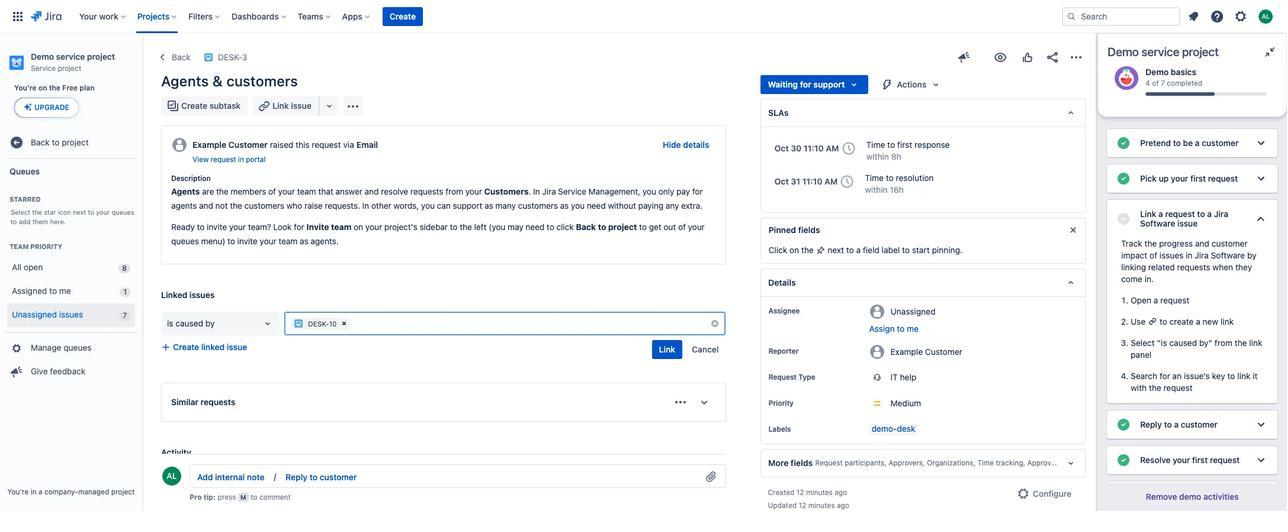 Task type: locate. For each thing, give the bounding box(es) containing it.
customer up portal
[[229, 140, 268, 150]]

time inside time to first response within 8h
[[867, 140, 885, 150]]

fields for more
[[791, 459, 813, 469]]

issue inside button
[[291, 101, 311, 111]]

1 vertical spatial issue
[[1178, 219, 1198, 229]]

2 vertical spatial issue
[[227, 342, 247, 353]]

team
[[297, 187, 316, 197], [331, 222, 352, 232], [279, 236, 298, 247]]

1 vertical spatial chevron image
[[1254, 418, 1268, 432]]

organizations,
[[927, 459, 976, 468]]

7 right 4
[[1161, 79, 1165, 88]]

software up when
[[1211, 251, 1245, 261]]

0 horizontal spatial queues
[[64, 343, 92, 353]]

me
[[59, 286, 71, 296], [907, 324, 919, 334]]

icon
[[58, 209, 71, 216]]

the right by"
[[1235, 338, 1247, 348]]

minutes right created
[[806, 489, 833, 498]]

slas
[[769, 108, 789, 118]]

0 horizontal spatial link
[[273, 101, 289, 111]]

demo for demo basics 4 of 7 completed
[[1146, 67, 1169, 77]]

first inside button
[[692, 465, 708, 475]]

0 horizontal spatial on
[[38, 84, 47, 92]]

priority left priority pin to top. only you can see pinned fields. "icon"
[[769, 399, 794, 408]]

from right by"
[[1215, 338, 1233, 348]]

the inside starred select the star icon next to your queues to add them here.
[[32, 209, 42, 216]]

checked image down with
[[1117, 418, 1131, 432]]

all inside 'all' button
[[195, 465, 205, 475]]

0 vertical spatial you're
[[14, 84, 37, 92]]

1 horizontal spatial as
[[485, 201, 493, 211]]

2 horizontal spatial in
[[1186, 251, 1193, 261]]

demo inside demo service project service project
[[31, 52, 54, 62]]

as left "many"
[[485, 201, 493, 211]]

1 chevron image from the top
[[1254, 172, 1268, 186]]

desk- inside "link"
[[218, 52, 242, 62]]

1 horizontal spatial requests
[[411, 187, 443, 197]]

linked issues
[[161, 290, 215, 300]]

0 vertical spatial desk-
[[218, 52, 242, 62]]

dashboards
[[232, 11, 279, 21]]

project up 'free'
[[58, 64, 81, 73]]

back for back to project
[[31, 137, 50, 147]]

within inside time to first response within 8h
[[867, 152, 889, 162]]

banner containing your work
[[0, 0, 1287, 33]]

0 vertical spatial customer
[[229, 140, 268, 150]]

am right 30
[[826, 143, 839, 153]]

back up queues
[[31, 137, 50, 147]]

1 vertical spatial agents
[[171, 187, 200, 197]]

link for to
[[1238, 371, 1251, 382]]

4 checked image from the top
[[1117, 454, 1131, 468]]

0 vertical spatial link
[[273, 101, 289, 111]]

0 vertical spatial priority
[[30, 243, 62, 250]]

0 vertical spatial support
[[814, 79, 845, 89]]

clockicon image for oct 30 11:10 am
[[839, 139, 858, 158]]

estimate
[[1197, 459, 1225, 468]]

0 vertical spatial clockicon image
[[839, 139, 858, 158]]

for inside search for an issue's key to link it with the request
[[1160, 371, 1170, 382]]

from inside select "is caused by" from the link panel
[[1215, 338, 1233, 348]]

in left company-
[[31, 488, 37, 497]]

0 vertical spatial caused
[[176, 319, 203, 329]]

up
[[1159, 174, 1169, 184]]

0 vertical spatial me
[[59, 286, 71, 296]]

1 vertical spatial am
[[825, 177, 838, 187]]

team inside to get out of your queues menu) to invite your team as agents.
[[279, 236, 298, 247]]

a left company-
[[39, 488, 42, 497]]

open
[[24, 263, 43, 273]]

2 horizontal spatial link
[[1140, 209, 1157, 219]]

2 horizontal spatial on
[[790, 245, 799, 255]]

2 vertical spatial chevron image
[[1254, 454, 1268, 468]]

agents down description
[[171, 187, 200, 197]]

customer for example customer raised this request via email
[[229, 140, 268, 150]]

0 horizontal spatial next
[[73, 209, 86, 216]]

time up the within 8h button
[[867, 140, 885, 150]]

reply to a customer
[[1140, 420, 1218, 430]]

more fields request participants, approvers, organizations, time tracking, approver groups, components, due date, original estimate
[[769, 459, 1225, 469]]

1 horizontal spatial back
[[172, 52, 191, 62]]

actions image
[[1069, 50, 1084, 65]]

request left participants, at bottom right
[[816, 459, 843, 468]]

issue right "linked"
[[227, 342, 247, 353]]

me inside button
[[907, 324, 919, 334]]

0 vertical spatial from
[[446, 187, 463, 197]]

notifications image
[[1187, 9, 1201, 23]]

managed
[[78, 488, 109, 497]]

resolve
[[381, 187, 408, 197]]

oct left 31
[[775, 177, 789, 187]]

1 chevron image from the top
[[1254, 136, 1268, 150]]

link
[[273, 101, 289, 111], [1140, 209, 1157, 219], [659, 345, 675, 355]]

1 vertical spatial queues
[[171, 236, 199, 247]]

0 vertical spatial oct
[[775, 143, 789, 153]]

agents & customers
[[161, 73, 298, 89]]

1 checked image from the top
[[1117, 136, 1131, 150]]

2 vertical spatial on
[[790, 245, 799, 255]]

1 vertical spatial select
[[1131, 338, 1155, 348]]

select up panel
[[1131, 338, 1155, 348]]

1 vertical spatial desk-
[[308, 320, 329, 329]]

12 right created
[[797, 489, 804, 498]]

and inside track the progress and customer impact of issues in jira software by linking related requests when they come in.
[[1195, 239, 1210, 249]]

1 horizontal spatial reply
[[1140, 420, 1162, 430]]

create inside "button"
[[181, 101, 207, 111]]

create down is caused by
[[173, 342, 199, 353]]

caused right is
[[176, 319, 203, 329]]

1 vertical spatial in
[[362, 201, 369, 211]]

1 horizontal spatial in
[[238, 155, 244, 164]]

time inside time to resolution within 16h
[[865, 173, 884, 183]]

3 checked image from the top
[[1117, 418, 1131, 432]]

1 horizontal spatial queues
[[112, 209, 134, 216]]

0 horizontal spatial jira
[[542, 187, 556, 197]]

create left subtask
[[181, 101, 207, 111]]

in right .
[[533, 187, 540, 197]]

0 vertical spatial chevron image
[[1254, 172, 1268, 186]]

1 horizontal spatial issues
[[189, 290, 215, 300]]

company-
[[44, 488, 78, 497]]

chevron image inside pretend to be a customer dropdown button
[[1254, 136, 1268, 150]]

7 down 1
[[123, 311, 127, 320]]

you up paying
[[643, 187, 656, 197]]

get
[[649, 222, 662, 232]]

menu bar
[[189, 463, 403, 477]]

group
[[5, 332, 137, 388]]

to inside time to resolution within 16h
[[886, 173, 894, 183]]

example customer raised this request via email
[[193, 140, 378, 150]]

add attachment image
[[705, 470, 719, 485]]

1 vertical spatial you're
[[7, 488, 29, 497]]

chevron image inside reply to a customer dropdown button
[[1254, 418, 1268, 432]]

0 horizontal spatial select
[[11, 209, 30, 216]]

link for link issue
[[273, 101, 289, 111]]

0 vertical spatial time
[[867, 140, 885, 150]]

assigned to me
[[12, 286, 71, 296]]

link inside link a request to a jira software issue
[[1140, 209, 1157, 219]]

customers
[[484, 187, 529, 197]]

1 horizontal spatial service
[[558, 187, 586, 197]]

chevron image inside the link a request to a jira software issue dropdown button
[[1254, 212, 1268, 226]]

come
[[1122, 274, 1143, 284]]

by inside track the progress and customer impact of issues in jira software by linking related requests when they come in.
[[1248, 251, 1257, 261]]

example up view
[[193, 140, 226, 150]]

2 vertical spatial link
[[659, 345, 675, 355]]

it help image
[[204, 53, 213, 62]]

service inside . in jira service management, you only pay for agents and not the customers who raise requests. in other words, you can support as many customers as you need without paying any extra.
[[558, 187, 586, 197]]

0 horizontal spatial in
[[31, 488, 37, 497]]

request left the via
[[312, 140, 341, 150]]

time for time to first response within 8h
[[867, 140, 885, 150]]

the up them at the left of page
[[32, 209, 42, 216]]

group containing manage queues
[[5, 332, 137, 388]]

0 vertical spatial create
[[390, 11, 416, 21]]

fields up click on the at the top of page
[[798, 225, 820, 235]]

all for all open
[[12, 263, 21, 273]]

0 vertical spatial request
[[769, 373, 797, 382]]

software inside link a request to a jira software issue
[[1140, 219, 1176, 229]]

a down pick up your first request dropdown button
[[1207, 209, 1212, 219]]

chevron image for resolve your first request
[[1254, 454, 1268, 468]]

me inside team priority group
[[59, 286, 71, 296]]

1 vertical spatial service
[[558, 187, 586, 197]]

queues inside 'button'
[[64, 343, 92, 353]]

1 vertical spatial from
[[1215, 338, 1233, 348]]

approver
[[1028, 459, 1058, 468]]

open image
[[261, 317, 275, 331]]

next
[[73, 209, 86, 216], [828, 245, 844, 255]]

3 chevron image from the top
[[1254, 454, 1268, 468]]

priority inside group
[[30, 243, 62, 250]]

first up 8h
[[897, 140, 913, 150]]

the right track
[[1145, 239, 1157, 249]]

checked image inside reply to a customer dropdown button
[[1117, 418, 1131, 432]]

11:10 for 31
[[803, 177, 823, 187]]

8
[[122, 264, 127, 273]]

1 horizontal spatial caused
[[1170, 338, 1197, 348]]

note
[[247, 472, 265, 483]]

related
[[1149, 262, 1175, 273]]

clear image
[[339, 319, 349, 329]]

newest
[[660, 465, 690, 475]]

issues inside team priority group
[[59, 310, 83, 320]]

2 vertical spatial team
[[279, 236, 298, 247]]

look
[[273, 222, 292, 232]]

you up click
[[571, 201, 585, 211]]

view request in portal
[[193, 155, 266, 164]]

1 vertical spatial example
[[891, 347, 923, 357]]

minutes right updated
[[809, 502, 835, 511]]

link inside select "is caused by" from the link panel
[[1250, 338, 1263, 348]]

1 horizontal spatial 7
[[1161, 79, 1165, 88]]

unassigned for unassigned
[[891, 307, 936, 317]]

agents.
[[311, 236, 339, 247]]

queues up give feedback button
[[64, 343, 92, 353]]

a
[[1195, 138, 1200, 148], [1159, 209, 1163, 219], [1207, 209, 1212, 219], [856, 245, 861, 255], [1154, 296, 1158, 306], [1196, 317, 1201, 327], [1174, 420, 1179, 430], [39, 488, 42, 497]]

in
[[238, 155, 244, 164], [1186, 251, 1193, 261], [31, 488, 37, 497]]

queues down ready
[[171, 236, 199, 247]]

the up the "not"
[[216, 187, 229, 197]]

unassigned down assigned
[[12, 310, 57, 320]]

requests up can
[[411, 187, 443, 197]]

more
[[769, 459, 789, 469]]

2 oct from the top
[[775, 177, 789, 187]]

1 horizontal spatial you
[[571, 201, 585, 211]]

demo-
[[872, 424, 897, 434]]

management,
[[589, 187, 641, 197]]

demo down search "field"
[[1108, 45, 1139, 59]]

link inside search for an issue's key to link it with the request
[[1238, 371, 1251, 382]]

link issue
[[273, 101, 311, 111]]

help image
[[1210, 9, 1225, 23]]

any
[[666, 201, 679, 211]]

1 vertical spatial invite
[[237, 236, 258, 247]]

0 vertical spatial issues
[[1160, 251, 1184, 261]]

you
[[643, 187, 656, 197], [421, 201, 435, 211], [571, 201, 585, 211]]

request down an
[[1164, 383, 1193, 393]]

link right new
[[1221, 317, 1234, 327]]

time inside more fields request participants, approvers, organizations, time tracking, approver groups, components, due date, original estimate
[[978, 459, 994, 468]]

0 vertical spatial issue
[[291, 101, 311, 111]]

2 horizontal spatial jira
[[1214, 209, 1229, 219]]

select "is caused by" from the link panel
[[1131, 338, 1263, 360]]

1 horizontal spatial by
[[1248, 251, 1257, 261]]

manage queues
[[31, 343, 92, 353]]

checked image left 'due'
[[1117, 454, 1131, 468]]

request up create
[[1161, 296, 1190, 306]]

issues inside track the progress and customer impact of issues in jira software by linking related requests when they come in.
[[1160, 251, 1184, 261]]

within left 16h
[[865, 185, 888, 195]]

of up the related
[[1150, 251, 1158, 261]]

service for management,
[[558, 187, 586, 197]]

you're
[[14, 84, 37, 92], [7, 488, 29, 497]]

and right progress
[[1195, 239, 1210, 249]]

service up 'free'
[[56, 52, 85, 62]]

issue
[[291, 101, 311, 111], [1178, 219, 1198, 229], [227, 342, 247, 353]]

0 vertical spatial select
[[11, 209, 30, 216]]

checked image
[[1117, 136, 1131, 150], [1117, 172, 1131, 186], [1117, 418, 1131, 432], [1117, 454, 1131, 468]]

oct for oct 31 11:10 am
[[775, 177, 789, 187]]

starred select the star icon next to your queues to add them here.
[[9, 196, 134, 226]]

unassigned for unassigned issues
[[12, 310, 57, 320]]

demo inside demo basics 4 of 7 completed
[[1146, 67, 1169, 77]]

menu)
[[201, 236, 225, 247]]

customer inside button
[[320, 472, 357, 483]]

1 vertical spatial fields
[[791, 459, 813, 469]]

of inside demo basics 4 of 7 completed
[[1152, 79, 1159, 88]]

demo for demo service project
[[1108, 45, 1139, 59]]

. in jira service management, you only pay for agents and not the customers who raise requests. in other words, you can support as many customers as you need without paying any extra.
[[171, 187, 705, 211]]

request inside search for an issue's key to link it with the request
[[1164, 383, 1193, 393]]

0 horizontal spatial as
[[300, 236, 308, 247]]

select up add
[[11, 209, 30, 216]]

Linked issues text field
[[352, 318, 355, 330]]

history button
[[268, 463, 303, 477]]

your right icon
[[96, 209, 110, 216]]

0 horizontal spatial need
[[526, 222, 545, 232]]

issue left link web pages and more icon
[[291, 101, 311, 111]]

on
[[38, 84, 47, 92], [354, 222, 363, 232], [790, 245, 799, 255]]

0 vertical spatial 11:10
[[804, 143, 824, 153]]

1 horizontal spatial request
[[816, 459, 843, 468]]

link for the
[[1250, 338, 1263, 348]]

all inside team priority group
[[12, 263, 21, 273]]

linked
[[201, 342, 225, 353]]

your profile and settings image
[[1259, 9, 1273, 23]]

0 vertical spatial and
[[365, 187, 379, 197]]

2 vertical spatial issues
[[59, 310, 83, 320]]

waiting
[[768, 79, 798, 89]]

projects
[[137, 11, 170, 21]]

the left left
[[460, 222, 472, 232]]

resolve your first request
[[1140, 456, 1240, 466]]

0 horizontal spatial example
[[193, 140, 226, 150]]

time up 'within 16h' button at the right top of the page
[[865, 173, 884, 183]]

ready
[[171, 222, 195, 232]]

2 checked image from the top
[[1117, 172, 1131, 186]]

for inside dropdown button
[[800, 79, 812, 89]]

reply to customer button
[[279, 468, 364, 487]]

in.
[[1145, 274, 1154, 284]]

pinned
[[769, 225, 796, 235]]

select
[[11, 209, 30, 216], [1131, 338, 1155, 348]]

support
[[814, 79, 845, 89], [453, 201, 482, 211]]

portal
[[246, 155, 266, 164]]

a right "be"
[[1195, 138, 1200, 148]]

team up raise
[[297, 187, 316, 197]]

1 horizontal spatial select
[[1131, 338, 1155, 348]]

demo for demo service project service project
[[31, 52, 54, 62]]

2 horizontal spatial back
[[576, 222, 596, 232]]

demo
[[1179, 492, 1202, 502]]

participants,
[[845, 459, 887, 468]]

track the progress and customer impact of issues in jira software by linking related requests when they come in.
[[1122, 239, 1257, 284]]

select inside starred select the star icon next to your queues to add them here.
[[11, 209, 30, 216]]

1 vertical spatial all
[[195, 465, 205, 475]]

oct 30 11:10 am
[[775, 143, 839, 153]]

invite down team?
[[237, 236, 258, 247]]

in left portal
[[238, 155, 244, 164]]

create inside 'button'
[[173, 342, 199, 353]]

checked image inside pick up your first request dropdown button
[[1117, 172, 1131, 186]]

agents down back link
[[161, 73, 209, 89]]

banner
[[0, 0, 1287, 33]]

chevron image
[[1254, 172, 1268, 186], [1254, 418, 1268, 432]]

1 vertical spatial by
[[205, 319, 215, 329]]

2 chevron image from the top
[[1254, 418, 1268, 432]]

1 vertical spatial and
[[199, 201, 213, 211]]

first left "newest first" image
[[692, 465, 708, 475]]

invite inside to get out of your queues menu) to invite your team as agents.
[[237, 236, 258, 247]]

link right checked icon
[[1140, 209, 1157, 219]]

share image
[[1046, 50, 1060, 65]]

project right managed
[[111, 488, 135, 497]]

2 chevron image from the top
[[1254, 212, 1268, 226]]

starred group
[[5, 183, 137, 230]]

view request in portal link
[[193, 155, 266, 165]]

desk- for 3
[[218, 52, 242, 62]]

as down invite
[[300, 236, 308, 247]]

without
[[608, 201, 636, 211]]

progress bar
[[1146, 92, 1267, 96]]

service up demo basics 4 of 7 completed
[[1142, 45, 1180, 59]]

new
[[1203, 317, 1219, 327]]

desk-
[[218, 52, 242, 62], [308, 320, 329, 329]]

in inside track the progress and customer impact of issues in jira software by linking related requests when they come in.
[[1186, 251, 1193, 261]]

desk- left copy link to issue icon
[[218, 52, 242, 62]]

manage
[[31, 343, 61, 353]]

a up the resolve your first request
[[1174, 420, 1179, 430]]

newest first
[[660, 465, 708, 475]]

details
[[683, 140, 709, 150]]

as up click
[[560, 201, 569, 211]]

1 horizontal spatial example
[[891, 347, 923, 357]]

and up other
[[365, 187, 379, 197]]

out
[[664, 222, 676, 232]]

0 horizontal spatial requests
[[201, 398, 235, 408]]

the inside track the progress and customer impact of issues in jira software by linking related requests when they come in.
[[1145, 239, 1157, 249]]

me up unassigned issues
[[59, 286, 71, 296]]

1 horizontal spatial in
[[533, 187, 540, 197]]

example for example customer
[[891, 347, 923, 357]]

waiting for support
[[768, 79, 845, 89]]

0 vertical spatial ago
[[835, 489, 847, 498]]

me for assigned to me
[[59, 286, 71, 296]]

reply inside dropdown button
[[1140, 420, 1162, 430]]

0 horizontal spatial software
[[1140, 219, 1176, 229]]

issues for linked issues
[[189, 290, 215, 300]]

jira image
[[31, 9, 61, 23], [31, 9, 61, 23]]

create inside button
[[390, 11, 416, 21]]

create for create subtask
[[181, 101, 207, 111]]

unassigned inside team priority group
[[12, 310, 57, 320]]

1 vertical spatial caused
[[1170, 338, 1197, 348]]

back right click
[[576, 222, 596, 232]]

1
[[123, 288, 127, 297]]

1 vertical spatial 12
[[799, 502, 807, 511]]

12 right updated
[[799, 502, 807, 511]]

words,
[[394, 201, 419, 211]]

1 horizontal spatial jira
[[1195, 251, 1209, 261]]

you're in a company-managed project
[[7, 488, 135, 497]]

chevron image
[[1254, 136, 1268, 150], [1254, 212, 1268, 226], [1254, 454, 1268, 468]]

0 vertical spatial reply
[[1140, 420, 1162, 430]]

1 horizontal spatial demo
[[1108, 45, 1139, 59]]

am
[[826, 143, 839, 153], [825, 177, 838, 187]]

1 oct from the top
[[775, 143, 789, 153]]

feedback
[[50, 367, 86, 377]]

desk-3
[[218, 52, 247, 62]]

chevron image inside pick up your first request dropdown button
[[1254, 172, 1268, 186]]

of inside track the progress and customer impact of issues in jira software by linking related requests when they come in.
[[1150, 251, 1158, 261]]

0 vertical spatial back
[[172, 52, 191, 62]]

to inside time to first response within 8h
[[888, 140, 895, 150]]

time
[[867, 140, 885, 150], [865, 173, 884, 183], [978, 459, 994, 468]]

service inside demo service project service project
[[56, 52, 85, 62]]

request up progress
[[1165, 209, 1195, 219]]

service inside demo service project service project
[[31, 64, 56, 73]]

checked image left pick
[[1117, 172, 1131, 186]]

time for time to resolution within 16h
[[865, 173, 884, 183]]

fields right more
[[791, 459, 813, 469]]

2 horizontal spatial issues
[[1160, 251, 1184, 261]]

checked image for pretend
[[1117, 136, 1131, 150]]

the inside . in jira service management, you only pay for agents and not the customers who raise requests. in other words, you can support as many customers as you need without paying any extra.
[[230, 201, 242, 211]]

manage queues button
[[5, 337, 137, 361]]

2 horizontal spatial as
[[560, 201, 569, 211]]

need down management,
[[587, 201, 606, 211]]

0 vertical spatial next
[[73, 209, 86, 216]]

customers down copy link to issue icon
[[226, 73, 298, 89]]

example up help
[[891, 347, 923, 357]]

customer down assign to me button
[[925, 347, 963, 357]]

2 vertical spatial and
[[1195, 239, 1210, 249]]

agents for agents are the members of your team that answer and resolve requests from your customers
[[171, 187, 200, 197]]

chevron image inside resolve your first request dropdown button
[[1254, 454, 1268, 468]]

queues inside to get out of your queues menu) to invite your team as agents.
[[171, 236, 199, 247]]

request left type in the bottom of the page
[[769, 373, 797, 382]]

first down reply to a customer dropdown button
[[1193, 456, 1208, 466]]

reply inside button
[[286, 472, 308, 483]]

of right 4
[[1152, 79, 1159, 88]]

slas element
[[761, 99, 1086, 127]]

queues up '8'
[[112, 209, 134, 216]]

work log
[[312, 465, 346, 475]]

for right waiting
[[800, 79, 812, 89]]

is caused by
[[167, 319, 215, 329]]

0 horizontal spatial and
[[199, 201, 213, 211]]

1 vertical spatial time
[[865, 173, 884, 183]]

a up progress
[[1159, 209, 1163, 219]]

clockicon image
[[839, 139, 858, 158], [838, 172, 857, 191]]

label
[[882, 245, 900, 255]]

create button
[[383, 7, 423, 26]]

details element
[[761, 269, 1086, 297]]

linking
[[1122, 262, 1146, 273]]

issues right linked
[[189, 290, 215, 300]]

oct left 30
[[775, 143, 789, 153]]



Task type: vqa. For each thing, say whether or not it's contained in the screenshot.
'blinks' inside My Laptop'S Screen Sometimes Blinks
no



Task type: describe. For each thing, give the bounding box(es) containing it.
add app image
[[346, 99, 360, 113]]

within 16h button
[[865, 184, 904, 196]]

create for create linked issue
[[173, 342, 199, 353]]

checked image for pick
[[1117, 172, 1131, 186]]

on for you're
[[38, 84, 47, 92]]

1 vertical spatial need
[[526, 222, 545, 232]]

am for oct 30 11:10 am
[[826, 143, 839, 153]]

chevron image for link a request to a jira software issue
[[1254, 212, 1268, 226]]

0 vertical spatial requests
[[411, 187, 443, 197]]

settings image
[[1234, 9, 1248, 23]]

.
[[529, 187, 531, 197]]

create subtask button
[[161, 97, 248, 116]]

chevron image for reply to a customer
[[1254, 418, 1268, 432]]

here.
[[50, 218, 66, 226]]

extra.
[[681, 201, 703, 211]]

work
[[99, 11, 118, 21]]

subtask
[[210, 101, 241, 111]]

m
[[240, 494, 246, 502]]

0 vertical spatial invite
[[207, 222, 227, 232]]

filters
[[188, 11, 213, 21]]

reporter
[[769, 347, 799, 356]]

jira inside link a request to a jira software issue
[[1214, 209, 1229, 219]]

a right open
[[1154, 296, 1158, 306]]

customers down 'members'
[[244, 201, 284, 211]]

you're on the free plan
[[14, 84, 95, 92]]

back for back
[[172, 52, 191, 62]]

star
[[44, 209, 56, 216]]

of right 'members'
[[268, 187, 276, 197]]

1 vertical spatial next
[[828, 245, 844, 255]]

0 vertical spatial minutes
[[806, 489, 833, 498]]

chevron image for pretend to be a customer
[[1254, 136, 1268, 150]]

sidebar navigation image
[[129, 47, 155, 71]]

2 vertical spatial in
[[31, 488, 37, 497]]

create linked issue
[[173, 342, 247, 353]]

email
[[357, 140, 378, 150]]

via
[[343, 140, 354, 150]]

activity
[[161, 448, 191, 458]]

Search field
[[1062, 7, 1181, 26]]

request up activities on the right of the page
[[1210, 456, 1240, 466]]

link button
[[652, 341, 683, 360]]

remove demo activities
[[1146, 492, 1239, 502]]

vote options: no one has voted for this issue yet. image
[[1021, 50, 1035, 65]]

demo basics 4 of 7 completed
[[1146, 67, 1203, 88]]

issue inside 'button'
[[227, 342, 247, 353]]

more fields element
[[761, 450, 1225, 478]]

your right date,
[[1173, 456, 1190, 466]]

1 vertical spatial minutes
[[809, 502, 835, 511]]

me for assign to me
[[907, 324, 919, 334]]

as inside to get out of your queues menu) to invite your team as agents.
[[300, 236, 308, 247]]

show image
[[695, 393, 714, 412]]

when
[[1213, 262, 1233, 273]]

search image
[[1067, 12, 1076, 21]]

link a request to a jira software issue button
[[1107, 200, 1278, 238]]

example for example customer raised this request via email
[[193, 140, 226, 150]]

sidebar
[[420, 222, 448, 232]]

0 horizontal spatial by
[[205, 319, 215, 329]]

response
[[915, 140, 950, 150]]

newest first button
[[653, 463, 727, 477]]

copy link to issue image
[[245, 52, 254, 62]]

to inside link a request to a jira software issue
[[1197, 209, 1205, 219]]

your left the 'customers'
[[465, 187, 482, 197]]

resolve your first request button
[[1107, 447, 1278, 475]]

select inside select "is caused by" from the link panel
[[1131, 338, 1155, 348]]

the inside select "is caused by" from the link panel
[[1235, 338, 1247, 348]]

pick up your first request
[[1140, 174, 1238, 184]]

it
[[1253, 371, 1258, 382]]

project up 'basics'
[[1182, 45, 1219, 59]]

cancel
[[692, 345, 719, 355]]

create subtask
[[181, 101, 241, 111]]

unassigned issues
[[12, 310, 83, 320]]

answer
[[336, 187, 363, 197]]

am for oct 31 11:10 am
[[825, 177, 838, 187]]

request down pretend to be a customer dropdown button
[[1208, 174, 1238, 184]]

plan
[[80, 84, 95, 92]]

your down other
[[365, 222, 382, 232]]

priority pin to top. only you can see pinned fields. image
[[796, 399, 806, 409]]

team priority group
[[5, 230, 137, 332]]

give feedback image
[[957, 50, 972, 65]]

1 vertical spatial ago
[[837, 502, 850, 511]]

can
[[437, 201, 451, 211]]

1 vertical spatial on
[[354, 222, 363, 232]]

pretend
[[1140, 138, 1171, 148]]

"is
[[1157, 338, 1167, 348]]

example customer
[[891, 347, 963, 357]]

cancel button
[[685, 341, 726, 360]]

view
[[193, 155, 209, 164]]

appswitcher icon image
[[11, 9, 25, 23]]

create for create
[[390, 11, 416, 21]]

0 horizontal spatial caused
[[176, 319, 203, 329]]

on for click
[[790, 245, 799, 255]]

service for demo service project
[[1142, 45, 1180, 59]]

service for demo service project service project
[[56, 52, 85, 62]]

add
[[197, 472, 213, 483]]

checked image
[[1117, 212, 1131, 226]]

time to first response within 8h
[[867, 140, 950, 162]]

issues for unassigned issues
[[59, 310, 83, 320]]

request inside link a request to a jira software issue
[[1165, 209, 1195, 219]]

1 horizontal spatial priority
[[769, 399, 794, 408]]

0 vertical spatial link
[[1221, 317, 1234, 327]]

type
[[799, 373, 815, 382]]

newest first image
[[710, 465, 720, 475]]

0 horizontal spatial you
[[421, 201, 435, 211]]

caused inside select "is caused by" from the link panel
[[1170, 338, 1197, 348]]

8h
[[891, 152, 901, 162]]

service for project
[[31, 64, 56, 73]]

link for link a request to a jira software issue
[[1140, 209, 1157, 219]]

created 12 minutes ago updated 12 minutes ago
[[768, 489, 850, 511]]

field
[[863, 245, 880, 255]]

desk- for 10
[[308, 320, 329, 329]]

need inside . in jira service management, you only pay for agents and not the customers who raise requests. in other words, you can support as many customers as you need without paying any extra.
[[587, 201, 606, 211]]

of inside to get out of your queues menu) to invite your team as agents.
[[678, 222, 686, 232]]

hide
[[663, 140, 681, 150]]

checked image for resolve
[[1117, 454, 1131, 468]]

log
[[334, 465, 346, 475]]

not
[[215, 201, 228, 211]]

is
[[167, 319, 173, 329]]

filters button
[[185, 7, 225, 26]]

primary element
[[7, 0, 1062, 33]]

clear image
[[711, 319, 720, 329]]

request inside more fields request participants, approvers, organizations, time tracking, approver groups, components, due date, original estimate
[[816, 459, 843, 468]]

0 horizontal spatial request
[[769, 373, 797, 382]]

a left new
[[1196, 317, 1201, 327]]

for inside . in jira service management, you only pay for agents and not the customers who raise requests. in other words, you can support as many customers as you need without paying any extra.
[[692, 187, 703, 197]]

internal
[[215, 472, 245, 483]]

your down the extra.
[[688, 222, 705, 232]]

0 vertical spatial team
[[297, 187, 316, 197]]

4
[[1146, 79, 1150, 88]]

and inside . in jira service management, you only pay for agents and not the customers who raise requests. in other words, you can support as many customers as you need without paying any extra.
[[199, 201, 213, 211]]

you're for you're on the free plan
[[14, 84, 37, 92]]

fields for pinned
[[798, 225, 820, 235]]

customer for example customer
[[925, 347, 963, 357]]

back link
[[154, 48, 194, 67]]

this
[[296, 140, 310, 150]]

hide message image
[[1066, 223, 1081, 238]]

7 inside team priority group
[[123, 311, 127, 320]]

customers down .
[[518, 201, 558, 211]]

teams
[[298, 11, 323, 21]]

resolution
[[896, 173, 934, 183]]

to inside search for an issue's key to link it with the request
[[1228, 371, 1235, 382]]

by"
[[1200, 338, 1213, 348]]

jira inside track the progress and customer impact of issues in jira software by linking related requests when they come in.
[[1195, 251, 1209, 261]]

requests inside track the progress and customer impact of issues in jira software by linking related requests when they come in.
[[1177, 262, 1211, 273]]

1 vertical spatial team
[[331, 222, 352, 232]]

0 vertical spatial in
[[533, 187, 540, 197]]

start
[[912, 245, 930, 255]]

request right view
[[211, 155, 236, 164]]

reply for reply to customer
[[286, 472, 308, 483]]

assign
[[869, 324, 895, 334]]

issue inside link a request to a jira software issue
[[1178, 219, 1198, 229]]

your inside starred select the star icon next to your queues to add them here.
[[96, 209, 110, 216]]

reply for reply to a customer
[[1140, 420, 1162, 430]]

raise
[[304, 201, 323, 211]]

team?
[[248, 222, 271, 232]]

pretend to be a customer button
[[1107, 129, 1278, 158]]

within inside time to resolution within 16h
[[865, 185, 888, 195]]

to inside team priority group
[[49, 286, 57, 296]]

similar requests
[[171, 398, 235, 408]]

reply to customer
[[286, 472, 357, 483]]

watch options: you are not watching this issue, 0 people watching image
[[994, 50, 1008, 65]]

search for an issue's key to link it with the request
[[1131, 371, 1258, 393]]

members
[[231, 187, 266, 197]]

assignee pin to top. only you can see pinned fields. image
[[802, 307, 812, 316]]

all for all
[[195, 465, 205, 475]]

profile image of apple lee image
[[162, 467, 181, 486]]

to get out of your queues menu) to invite your team as agents.
[[171, 222, 707, 247]]

give feedback button
[[5, 361, 137, 384]]

medium
[[891, 399, 921, 409]]

first inside time to first response within 8h
[[897, 140, 913, 150]]

tracking,
[[996, 459, 1026, 468]]

11:10 for 30
[[804, 143, 824, 153]]

7 inside demo basics 4 of 7 completed
[[1161, 79, 1165, 88]]

hide details button
[[656, 136, 717, 155]]

collapse panel image
[[1263, 45, 1277, 59]]

2 vertical spatial back
[[576, 222, 596, 232]]

oct for oct 30 11:10 am
[[775, 143, 789, 153]]

your left team?
[[229, 222, 246, 232]]

your
[[79, 11, 97, 21]]

1 horizontal spatial and
[[365, 187, 379, 197]]

checked image for reply
[[1117, 418, 1131, 432]]

menu bar containing all
[[189, 463, 403, 477]]

a left field
[[856, 245, 861, 255]]

your right up at the top
[[1171, 174, 1189, 184]]

you're for you're in a company-managed project
[[7, 488, 29, 497]]

project down "upgrade"
[[62, 137, 89, 147]]

0 horizontal spatial in
[[362, 201, 369, 211]]

next inside starred select the star icon next to your queues to add them here.
[[73, 209, 86, 216]]

the down pinned fields in the right top of the page
[[802, 245, 814, 255]]

support inside . in jira service management, you only pay for agents and not the customers who raise requests. in other words, you can support as many customers as you need without paying any extra.
[[453, 201, 482, 211]]

created
[[768, 489, 795, 498]]

31
[[791, 177, 800, 187]]

projects button
[[134, 7, 181, 26]]

requests.
[[325, 201, 360, 211]]

open
[[1131, 296, 1152, 306]]

agents for agents & customers
[[161, 73, 209, 89]]

components,
[[1088, 459, 1132, 468]]

16h
[[890, 185, 904, 195]]

link web pages and more image
[[322, 99, 336, 113]]

original
[[1169, 459, 1195, 468]]

queues inside starred select the star icon next to your queues to add them here.
[[112, 209, 134, 216]]

clockicon image for oct 31 11:10 am
[[838, 172, 857, 191]]

support inside dropdown button
[[814, 79, 845, 89]]

first right up at the top
[[1191, 174, 1206, 184]]

chevron image for pick up your first request
[[1254, 172, 1268, 186]]

link issue icon image
[[1148, 317, 1158, 326]]

comment
[[259, 494, 291, 502]]

your up who
[[278, 187, 295, 197]]

your down team?
[[260, 236, 276, 247]]

customer inside track the progress and customer impact of issues in jira software by linking related requests when they come in.
[[1212, 239, 1248, 249]]

the left 'free'
[[49, 84, 60, 92]]

software inside track the progress and customer impact of issues in jira software by linking related requests when they come in.
[[1211, 251, 1245, 261]]

2 horizontal spatial you
[[643, 187, 656, 197]]

add
[[19, 218, 31, 226]]

remove demo activities button
[[1145, 488, 1240, 507]]

project up plan on the left top of the page
[[87, 52, 115, 62]]

desk
[[897, 424, 916, 434]]

for right look
[[294, 222, 304, 232]]

0 vertical spatial 12
[[797, 489, 804, 498]]

jira inside . in jira service management, you only pay for agents and not the customers who raise requests. in other words, you can support as many customers as you need without paying any extra.
[[542, 187, 556, 197]]

the inside search for an issue's key to link it with the request
[[1149, 383, 1162, 393]]

project down without
[[608, 222, 637, 232]]



